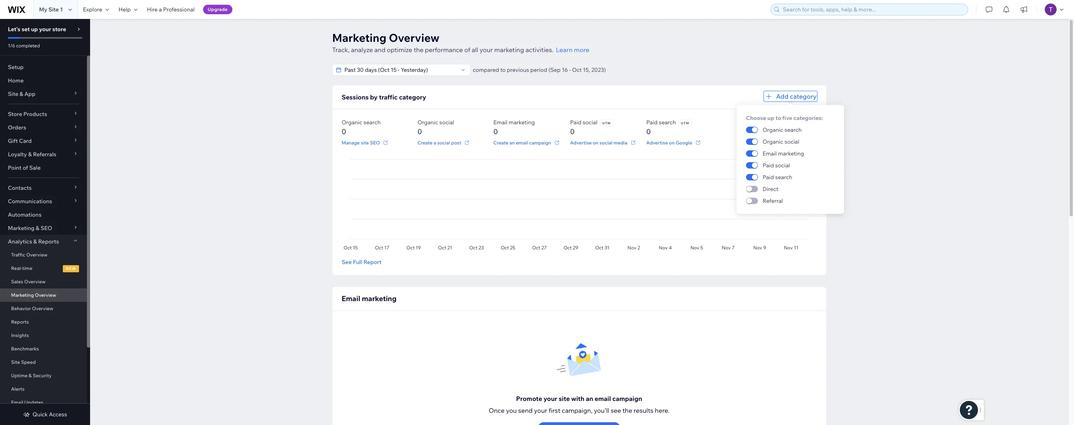 Task type: locate. For each thing, give the bounding box(es) containing it.
reports up traffic overview link
[[38, 238, 59, 246]]

advertise left the media
[[571, 140, 592, 146]]

4 0 from the left
[[571, 127, 575, 136]]

utm up advertise on social media link
[[603, 121, 611, 125]]

0 horizontal spatial email
[[516, 140, 528, 146]]

1 vertical spatial paid social
[[763, 162, 790, 169]]

1 horizontal spatial site
[[559, 395, 570, 403]]

up
[[31, 26, 38, 33], [768, 115, 775, 122]]

security
[[33, 373, 52, 379]]

0 horizontal spatial utm
[[603, 121, 611, 125]]

0 up manage
[[342, 127, 346, 136]]

category right the add
[[790, 93, 817, 100]]

site left 1
[[48, 6, 59, 13]]

seo inside popup button
[[41, 225, 52, 232]]

1 horizontal spatial email marketing
[[763, 150, 805, 157]]

app
[[24, 91, 35, 98]]

& right loyalty
[[28, 151, 32, 158]]

analytics
[[8, 238, 32, 246]]

seo down automations link
[[41, 225, 52, 232]]

0 vertical spatial email
[[516, 140, 528, 146]]

email down alerts
[[11, 400, 23, 406]]

0 vertical spatial paid social
[[571, 119, 598, 126]]

track,
[[332, 46, 350, 54]]

organic up create a social post
[[418, 119, 438, 126]]

0 vertical spatial marketing
[[332, 31, 387, 45]]

and
[[375, 46, 386, 54]]

1 vertical spatial campaign
[[613, 395, 643, 403]]

an down email marketing 0
[[510, 140, 515, 146]]

0 horizontal spatial the
[[414, 46, 424, 54]]

analytics & reports
[[8, 238, 59, 246]]

organic for organic search 0
[[342, 119, 362, 126]]

0 vertical spatial of
[[465, 46, 471, 54]]

overview for marketing overview
[[35, 293, 56, 299]]

analyze
[[351, 46, 373, 54]]

overview down sales overview link
[[35, 293, 56, 299]]

search inside organic search 0
[[364, 119, 381, 126]]

create for organic social 0
[[418, 140, 433, 146]]

on for paid search
[[669, 140, 675, 146]]

traffic
[[379, 93, 398, 101]]

behavior overview link
[[0, 303, 87, 316]]

advertise on social media
[[571, 140, 628, 146]]

my site 1
[[39, 6, 63, 13]]

advertise for search
[[647, 140, 668, 146]]

2 advertise from the left
[[647, 140, 668, 146]]

real-
[[11, 266, 22, 272]]

0 vertical spatial paid search
[[647, 119, 676, 126]]

0 vertical spatial the
[[414, 46, 424, 54]]

email marketing down 'organic social'
[[763, 150, 805, 157]]

2023)
[[592, 66, 606, 74]]

email updates
[[11, 400, 43, 406]]

0 horizontal spatial an
[[510, 140, 515, 146]]

email up create an email campaign
[[494, 119, 508, 126]]

organic social 0
[[418, 119, 454, 136]]

reports
[[38, 238, 59, 246], [11, 320, 29, 325]]

1 horizontal spatial campaign
[[613, 395, 643, 403]]

of left all
[[465, 46, 471, 54]]

2 0 from the left
[[418, 127, 422, 136]]

site inside 'promote your site with an email campaign once you send your first campaign, you'll see the results here.'
[[559, 395, 570, 403]]

1 vertical spatial paid search
[[763, 174, 793, 181]]

campaign inside 'promote your site with an email campaign once you send your first campaign, you'll see the results here.'
[[613, 395, 643, 403]]

utm for paid social
[[603, 121, 611, 125]]

the
[[414, 46, 424, 54], [623, 407, 633, 415]]

the right "optimize"
[[414, 46, 424, 54]]

site
[[361, 140, 369, 146], [559, 395, 570, 403]]

setup link
[[0, 61, 87, 74]]

1 vertical spatial email marketing
[[342, 295, 397, 304]]

your up first
[[544, 395, 558, 403]]

0 horizontal spatial of
[[23, 165, 28, 172]]

your inside sidebar 'element'
[[39, 26, 51, 33]]

3 0 from the left
[[494, 127, 498, 136]]

report
[[364, 259, 382, 266]]

1 on from the left
[[593, 140, 599, 146]]

oct
[[573, 66, 582, 74]]

2 vertical spatial marketing
[[11, 293, 34, 299]]

site left speed
[[11, 360, 20, 366]]

1 horizontal spatial create
[[494, 140, 509, 146]]

your right all
[[480, 46, 493, 54]]

0 horizontal spatial on
[[593, 140, 599, 146]]

1 0 from the left
[[342, 127, 346, 136]]

organic
[[342, 119, 362, 126], [418, 119, 438, 126], [763, 127, 784, 134], [763, 138, 784, 146]]

1 horizontal spatial advertise
[[647, 140, 668, 146]]

1 horizontal spatial up
[[768, 115, 775, 122]]

2 vertical spatial site
[[11, 360, 20, 366]]

loyalty & referrals button
[[0, 148, 87, 161]]

advertise inside advertise on social media link
[[571, 140, 592, 146]]

0 vertical spatial to
[[501, 66, 506, 74]]

&
[[20, 91, 23, 98], [28, 151, 32, 158], [36, 225, 39, 232], [33, 238, 37, 246], [29, 373, 32, 379]]

1 vertical spatial email
[[595, 395, 611, 403]]

0 vertical spatial site
[[48, 6, 59, 13]]

0 horizontal spatial paid search
[[647, 119, 676, 126]]

1 horizontal spatial utm
[[681, 121, 690, 125]]

marketing
[[332, 31, 387, 45], [8, 225, 34, 232], [11, 293, 34, 299]]

the right "see"
[[623, 407, 633, 415]]

0 vertical spatial site
[[361, 140, 369, 146]]

1 utm from the left
[[603, 121, 611, 125]]

1 advertise from the left
[[571, 140, 592, 146]]

0 inside organic social 0
[[418, 127, 422, 136]]

overview down analytics & reports
[[26, 252, 48, 258]]

up right "choose"
[[768, 115, 775, 122]]

utm for paid search
[[681, 121, 690, 125]]

0 for organic social 0
[[418, 127, 422, 136]]

marketing up create an email campaign
[[509, 119, 535, 126]]

campaign up "see"
[[613, 395, 643, 403]]

organic search
[[763, 127, 802, 134]]

learn more link
[[556, 45, 590, 55]]

to
[[501, 66, 506, 74], [776, 115, 782, 122]]

16
[[562, 66, 568, 74]]

1 horizontal spatial a
[[434, 140, 436, 146]]

& for analytics
[[33, 238, 37, 246]]

marketing up previous
[[495, 46, 524, 54]]

of left sale
[[23, 165, 28, 172]]

create down email marketing 0
[[494, 140, 509, 146]]

None field
[[342, 64, 459, 76]]

a inside 'link'
[[159, 6, 162, 13]]

help button
[[114, 0, 142, 19]]

site right manage
[[361, 140, 369, 146]]

gift card
[[8, 138, 32, 145]]

1 horizontal spatial reports
[[38, 238, 59, 246]]

0 horizontal spatial email marketing
[[342, 295, 397, 304]]

0 horizontal spatial advertise
[[571, 140, 592, 146]]

0 horizontal spatial campaign
[[529, 140, 552, 146]]

site inside manage site seo link
[[361, 140, 369, 146]]

0 vertical spatial email marketing
[[763, 150, 805, 157]]

0 horizontal spatial reports
[[11, 320, 29, 325]]

an right with
[[586, 395, 594, 403]]

social up the advertise on social media
[[583, 119, 598, 126]]

1 vertical spatial the
[[623, 407, 633, 415]]

on left the media
[[593, 140, 599, 146]]

let's set up your store
[[8, 26, 66, 33]]

you'll
[[594, 407, 610, 415]]

1 horizontal spatial of
[[465, 46, 471, 54]]

site for site & app
[[8, 91, 18, 98]]

media
[[614, 140, 628, 146]]

0 vertical spatial an
[[510, 140, 515, 146]]

your left 'store'
[[39, 26, 51, 33]]

0 vertical spatial reports
[[38, 238, 59, 246]]

marketing overview link
[[0, 289, 87, 303]]

paid
[[571, 119, 582, 126], [647, 119, 658, 126], [763, 162, 774, 169], [763, 174, 774, 181]]

communications button
[[0, 195, 87, 208]]

advertise
[[571, 140, 592, 146], [647, 140, 668, 146]]

0 inside email marketing 0
[[494, 127, 498, 136]]

of inside marketing overview track, analyze and optimize the performance of all your marketing activities. learn more
[[465, 46, 471, 54]]

15,
[[583, 66, 590, 74]]

0 for email marketing 0
[[494, 127, 498, 136]]

1 vertical spatial an
[[586, 395, 594, 403]]

marketing inside marketing overview track, analyze and optimize the performance of all your marketing activities. learn more
[[332, 31, 387, 45]]

1 create from the left
[[418, 140, 433, 146]]

create a social post
[[418, 140, 462, 146]]

of
[[465, 46, 471, 54], [23, 165, 28, 172]]

campaign
[[529, 140, 552, 146], [613, 395, 643, 403]]

email marketing down report
[[342, 295, 397, 304]]

category inside button
[[790, 93, 817, 100]]

1 horizontal spatial to
[[776, 115, 782, 122]]

2 utm from the left
[[681, 121, 690, 125]]

optimize
[[387, 46, 413, 54]]

a for professional
[[159, 6, 162, 13]]

& for site
[[20, 91, 23, 98]]

reports up insights
[[11, 320, 29, 325]]

0 horizontal spatial paid social
[[571, 119, 598, 126]]

see full report
[[342, 259, 382, 266]]

paid search up advertise on google
[[647, 119, 676, 126]]

category right traffic
[[399, 93, 426, 101]]

& right uptime
[[29, 373, 32, 379]]

sales
[[11, 279, 23, 285]]

campaign down email marketing 0
[[529, 140, 552, 146]]

completed
[[16, 43, 40, 49]]

overview down the marketing overview link
[[32, 306, 53, 312]]

utm up google
[[681, 121, 690, 125]]

a down organic social 0
[[434, 140, 436, 146]]

(sep
[[549, 66, 561, 74]]

point of sale link
[[0, 161, 87, 175]]

paid social up the advertise on social media
[[571, 119, 598, 126]]

advertise on google link
[[647, 139, 702, 146]]

on left google
[[669, 140, 675, 146]]

0 up the advertise on social media
[[571, 127, 575, 136]]

1 horizontal spatial on
[[669, 140, 675, 146]]

1
[[60, 6, 63, 13]]

gift card button
[[0, 134, 87, 148]]

organic inside organic social 0
[[418, 119, 438, 126]]

sales overview link
[[0, 276, 87, 289]]

email down the see
[[342, 295, 360, 304]]

benchmarks link
[[0, 343, 87, 356]]

0 horizontal spatial to
[[501, 66, 506, 74]]

google
[[676, 140, 693, 146]]

0 horizontal spatial up
[[31, 26, 38, 33]]

1 horizontal spatial email
[[595, 395, 611, 403]]

& up analytics & reports
[[36, 225, 39, 232]]

marketing up analyze
[[332, 31, 387, 45]]

site left with
[[559, 395, 570, 403]]

site down home
[[8, 91, 18, 98]]

0 vertical spatial campaign
[[529, 140, 552, 146]]

overview inside marketing overview track, analyze and optimize the performance of all your marketing activities. learn more
[[389, 31, 440, 45]]

up right set
[[31, 26, 38, 33]]

create
[[418, 140, 433, 146], [494, 140, 509, 146]]

email marketing
[[763, 150, 805, 157], [342, 295, 397, 304]]

paid search
[[647, 119, 676, 126], [763, 174, 793, 181]]

professional
[[163, 6, 195, 13]]

1 horizontal spatial an
[[586, 395, 594, 403]]

1 vertical spatial of
[[23, 165, 28, 172]]

1 vertical spatial seo
[[41, 225, 52, 232]]

organic for organic social
[[763, 138, 784, 146]]

& inside popup button
[[36, 225, 39, 232]]

behavior overview
[[11, 306, 53, 312]]

1 horizontal spatial the
[[623, 407, 633, 415]]

direct
[[763, 186, 779, 193]]

1 vertical spatial up
[[768, 115, 775, 122]]

advertise left google
[[647, 140, 668, 146]]

social up the create a social post link
[[440, 119, 454, 126]]

site inside site & app dropdown button
[[8, 91, 18, 98]]

marketing
[[495, 46, 524, 54], [509, 119, 535, 126], [779, 150, 805, 157], [362, 295, 397, 304]]

marketing up analytics
[[8, 225, 34, 232]]

organic down organic search
[[763, 138, 784, 146]]

0 horizontal spatial seo
[[41, 225, 52, 232]]

site
[[48, 6, 59, 13], [8, 91, 18, 98], [11, 360, 20, 366]]

email up you'll
[[595, 395, 611, 403]]

the inside marketing overview track, analyze and optimize the performance of all your marketing activities. learn more
[[414, 46, 424, 54]]

new
[[66, 267, 76, 272]]

to left five
[[776, 115, 782, 122]]

your inside marketing overview track, analyze and optimize the performance of all your marketing activities. learn more
[[480, 46, 493, 54]]

2 on from the left
[[669, 140, 675, 146]]

seo for manage site seo
[[370, 140, 380, 146]]

on inside "link"
[[669, 140, 675, 146]]

1 vertical spatial site
[[8, 91, 18, 98]]

seo down organic search 0
[[370, 140, 380, 146]]

marketing inside popup button
[[8, 225, 34, 232]]

& down marketing & seo
[[33, 238, 37, 246]]

1 horizontal spatial category
[[790, 93, 817, 100]]

& for uptime
[[29, 373, 32, 379]]

overview up marketing overview
[[24, 279, 46, 285]]

1 horizontal spatial seo
[[370, 140, 380, 146]]

post
[[451, 140, 462, 146]]

behavior
[[11, 306, 31, 312]]

paid social
[[571, 119, 598, 126], [763, 162, 790, 169]]

1/6 completed
[[8, 43, 40, 49]]

a right hire
[[159, 6, 162, 13]]

create an email campaign link
[[494, 139, 561, 146]]

0 horizontal spatial site
[[361, 140, 369, 146]]

0 up create a social post
[[418, 127, 422, 136]]

0 for organic search 0
[[342, 127, 346, 136]]

overview for traffic overview
[[26, 252, 48, 258]]

store products button
[[0, 108, 87, 121]]

paid social down 'organic social'
[[763, 162, 790, 169]]

& left app at the left top of page
[[20, 91, 23, 98]]

sessions
[[342, 93, 369, 101]]

organic up 'organic social'
[[763, 127, 784, 134]]

to left previous
[[501, 66, 506, 74]]

seo for marketing & seo
[[41, 225, 52, 232]]

1 vertical spatial site
[[559, 395, 570, 403]]

alerts link
[[0, 383, 87, 397]]

0 horizontal spatial create
[[418, 140, 433, 146]]

0 vertical spatial seo
[[370, 140, 380, 146]]

1 vertical spatial marketing
[[8, 225, 34, 232]]

create down organic social 0
[[418, 140, 433, 146]]

paid search up 'direct'
[[763, 174, 793, 181]]

2 create from the left
[[494, 140, 509, 146]]

store
[[8, 111, 22, 118]]

0 horizontal spatial a
[[159, 6, 162, 13]]

search up manage site seo link
[[364, 119, 381, 126]]

site inside site speed link
[[11, 360, 20, 366]]

0 up advertise on google
[[647, 127, 651, 136]]

& for marketing
[[36, 225, 39, 232]]

0 vertical spatial up
[[31, 26, 38, 33]]

overview up "optimize"
[[389, 31, 440, 45]]

advertise on google
[[647, 140, 693, 146]]

1 vertical spatial a
[[434, 140, 436, 146]]

marketing up behavior
[[11, 293, 34, 299]]

advertise inside "link"
[[647, 140, 668, 146]]

seo
[[370, 140, 380, 146], [41, 225, 52, 232]]

learn
[[556, 46, 573, 54]]

marketing inside marketing overview track, analyze and optimize the performance of all your marketing activities. learn more
[[495, 46, 524, 54]]

email down email marketing 0
[[516, 140, 528, 146]]

organic inside organic search 0
[[342, 119, 362, 126]]

0 vertical spatial a
[[159, 6, 162, 13]]

social left post
[[438, 140, 450, 146]]

organic up manage
[[342, 119, 362, 126]]

0 up create an email campaign
[[494, 127, 498, 136]]

0 inside organic search 0
[[342, 127, 346, 136]]



Task type: describe. For each thing, give the bounding box(es) containing it.
previous
[[507, 66, 529, 74]]

traffic overview link
[[0, 249, 87, 262]]

an inside 'promote your site with an email campaign once you send your first campaign, you'll see the results here.'
[[586, 395, 594, 403]]

organic social
[[763, 138, 800, 146]]

marketing for marketing overview
[[11, 293, 34, 299]]

site speed
[[11, 360, 36, 366]]

manage site seo
[[342, 140, 380, 146]]

marketing down report
[[362, 295, 397, 304]]

sales overview
[[11, 279, 46, 285]]

full
[[353, 259, 363, 266]]

activities.
[[526, 46, 554, 54]]

automations
[[8, 212, 41, 219]]

gift
[[8, 138, 18, 145]]

email inside 'promote your site with an email campaign once you send your first campaign, you'll see the results here.'
[[595, 395, 611, 403]]

marketing down 'organic social'
[[779, 150, 805, 157]]

search up 'direct'
[[776, 174, 793, 181]]

social down organic search
[[785, 138, 800, 146]]

overview for sales overview
[[24, 279, 46, 285]]

site for site speed
[[11, 360, 20, 366]]

five
[[783, 115, 793, 122]]

organic for organic search
[[763, 127, 784, 134]]

hire a professional link
[[142, 0, 200, 19]]

reports link
[[0, 316, 87, 329]]

see
[[611, 407, 622, 415]]

sessions by traffic category
[[342, 93, 426, 101]]

5 0 from the left
[[647, 127, 651, 136]]

1 vertical spatial to
[[776, 115, 782, 122]]

marketing inside email marketing 0
[[509, 119, 535, 126]]

period
[[531, 66, 548, 74]]

upgrade button
[[203, 5, 232, 14]]

compared
[[473, 66, 499, 74]]

store
[[52, 26, 66, 33]]

1 horizontal spatial paid search
[[763, 174, 793, 181]]

uptime & security link
[[0, 370, 87, 383]]

social down 'organic social'
[[776, 162, 790, 169]]

once
[[489, 407, 505, 415]]

email down 'organic social'
[[763, 150, 777, 157]]

time
[[22, 266, 32, 272]]

on for paid social
[[593, 140, 599, 146]]

updates
[[24, 400, 43, 406]]

sidebar element
[[0, 19, 90, 426]]

advertise for social
[[571, 140, 592, 146]]

email inside sidebar 'element'
[[11, 400, 23, 406]]

-
[[569, 66, 571, 74]]

email inside email marketing 0
[[494, 119, 508, 126]]

marketing for marketing overview track, analyze and optimize the performance of all your marketing activities. learn more
[[332, 31, 387, 45]]

benchmarks
[[11, 346, 39, 352]]

my
[[39, 6, 47, 13]]

reports inside dropdown button
[[38, 238, 59, 246]]

contacts
[[8, 185, 32, 192]]

create for email marketing 0
[[494, 140, 509, 146]]

orders button
[[0, 121, 87, 134]]

automations link
[[0, 208, 87, 222]]

results
[[634, 407, 654, 415]]

Search for tools, apps, help & more... field
[[781, 4, 966, 15]]

create a social post link
[[418, 139, 471, 146]]

home
[[8, 77, 24, 84]]

hire
[[147, 6, 158, 13]]

site & app
[[8, 91, 35, 98]]

your left first
[[534, 407, 548, 415]]

you
[[506, 407, 517, 415]]

0 horizontal spatial category
[[399, 93, 426, 101]]

uptime & security
[[11, 373, 52, 379]]

marketing for marketing & seo
[[8, 225, 34, 232]]

organic for organic social 0
[[418, 119, 438, 126]]

products
[[23, 111, 47, 118]]

marketing & seo button
[[0, 222, 87, 235]]

add
[[777, 93, 789, 100]]

create an email campaign
[[494, 140, 552, 146]]

home link
[[0, 74, 87, 87]]

up inside sidebar 'element'
[[31, 26, 38, 33]]

of inside sidebar 'element'
[[23, 165, 28, 172]]

site & app button
[[0, 87, 87, 101]]

compared to previous period (sep 16 - oct 15, 2023)
[[473, 66, 606, 74]]

insights
[[11, 333, 29, 339]]

send
[[519, 407, 533, 415]]

social left the media
[[600, 140, 613, 146]]

see full report button
[[342, 259, 382, 266]]

here.
[[655, 407, 670, 415]]

communications
[[8, 198, 52, 205]]

marketing & seo
[[8, 225, 52, 232]]

search down five
[[785, 127, 802, 134]]

explore
[[83, 6, 102, 13]]

quick access
[[33, 412, 67, 419]]

email marketing 0
[[494, 119, 535, 136]]

a for social
[[434, 140, 436, 146]]

insights link
[[0, 329, 87, 343]]

the inside 'promote your site with an email campaign once you send your first campaign, you'll see the results here.'
[[623, 407, 633, 415]]

1 horizontal spatial paid social
[[763, 162, 790, 169]]

1 vertical spatial reports
[[11, 320, 29, 325]]

referral
[[763, 198, 783, 205]]

setup
[[8, 64, 24, 71]]

manage site seo link
[[342, 139, 390, 146]]

add category button
[[765, 92, 817, 101]]

site speed link
[[0, 356, 87, 370]]

contacts button
[[0, 182, 87, 195]]

point of sale
[[8, 165, 41, 172]]

manage
[[342, 140, 360, 146]]

marketing overview
[[11, 293, 56, 299]]

overview for marketing overview track, analyze and optimize the performance of all your marketing activities. learn more
[[389, 31, 440, 45]]

choose up to five categories:
[[747, 115, 824, 122]]

& for loyalty
[[28, 151, 32, 158]]

social inside organic social 0
[[440, 119, 454, 126]]

1/6
[[8, 43, 15, 49]]

point
[[8, 165, 21, 172]]

overview for behavior overview
[[32, 306, 53, 312]]

search up advertise on google
[[659, 119, 676, 126]]

organic search 0
[[342, 119, 381, 136]]

performance
[[425, 46, 463, 54]]

speed
[[21, 360, 36, 366]]



Task type: vqa. For each thing, say whether or not it's contained in the screenshot.
Home in the top of the page
yes



